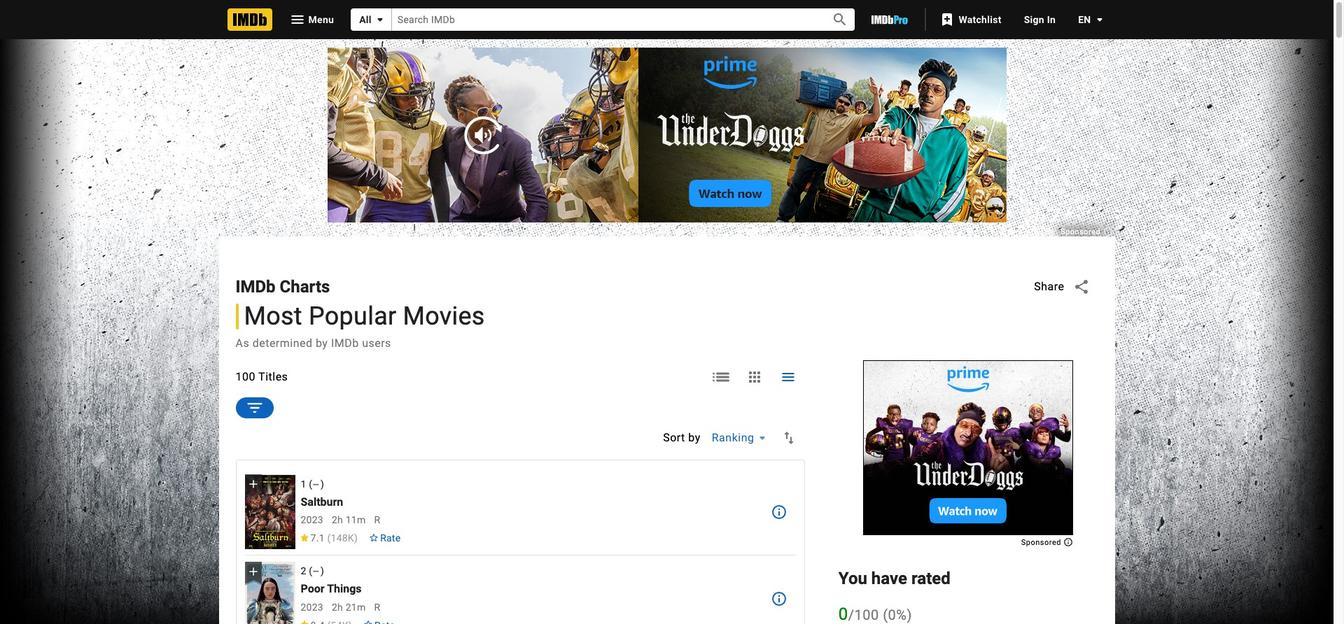 Task type: locate. For each thing, give the bounding box(es) containing it.
11m
[[346, 515, 366, 526]]

100 right the 0
[[855, 607, 880, 624]]

1 r from the top
[[374, 515, 381, 526]]

2h for saltburn
[[332, 515, 343, 526]]

1 vertical spatial r
[[374, 602, 381, 613]]

poor
[[301, 583, 325, 596]]

0 horizontal spatial arrow drop down image
[[372, 11, 389, 28]]

0%
[[889, 607, 907, 624]]

0 vertical spatial imdb
[[236, 277, 276, 297]]

charts
[[280, 277, 330, 297]]

( right 2 at the left bottom of page
[[309, 566, 313, 577]]

100
[[236, 370, 256, 384], [855, 607, 880, 624]]

r
[[374, 515, 381, 526], [374, 602, 381, 613]]

None field
[[392, 9, 816, 31]]

) down 'you have rated'
[[907, 607, 913, 624]]

2h for poor things
[[332, 602, 343, 613]]

arrow drop down image inside en button
[[1092, 11, 1109, 28]]

2 2h from the top
[[332, 602, 343, 613]]

1 vertical spatial 2h
[[332, 602, 343, 613]]

1 horizontal spatial imdb
[[331, 337, 359, 350]]

1 (
[[301, 479, 313, 490]]

2 (
[[301, 566, 313, 577]]

Search IMDb text field
[[392, 9, 816, 31]]

0 horizontal spatial 100
[[236, 370, 256, 384]]

arrow drop down image
[[372, 11, 389, 28], [1092, 11, 1109, 28], [755, 430, 772, 447]]

arrow drop down image for en
[[1092, 11, 1109, 28]]

grid view image
[[747, 369, 763, 386]]

0 / 100 ( 0% )
[[839, 605, 913, 625]]

imdb up the most
[[236, 277, 276, 297]]

arrow drop down image left change sort by direction image
[[755, 430, 772, 447]]

determined
[[253, 337, 313, 350]]

imdb
[[236, 277, 276, 297], [331, 337, 359, 350]]

100 left titles
[[236, 370, 256, 384]]

group
[[245, 475, 295, 550], [245, 562, 295, 625]]

by
[[316, 337, 328, 350], [689, 431, 701, 445]]

1 vertical spatial 100
[[855, 607, 880, 624]]

1 vertical spatial 2023
[[301, 602, 324, 613]]

0 horizontal spatial imdb
[[236, 277, 276, 297]]

sponsored
[[1061, 228, 1104, 237], [1022, 539, 1064, 548]]

group for saltburn
[[245, 475, 295, 550]]

imdb down popular
[[331, 337, 359, 350]]

ranking
[[712, 431, 755, 445]]

2023 up 7.1
[[301, 515, 324, 526]]

1 horizontal spatial arrow drop down image
[[755, 430, 772, 447]]

add image left 2 at the left bottom of page
[[246, 565, 260, 579]]

group left 2 at the left bottom of page
[[245, 562, 295, 625]]

have
[[872, 569, 908, 589]]

imdb rating: 7.1 element
[[299, 533, 358, 545]]

no rank change element
[[313, 481, 321, 489], [313, 568, 321, 576]]

0 vertical spatial 2023
[[301, 515, 324, 526]]

1 vertical spatial add image
[[246, 565, 260, 579]]

(
[[309, 479, 313, 490], [327, 533, 331, 545], [309, 566, 313, 577], [883, 607, 889, 624]]

no rank change image
[[313, 481, 320, 489]]

0 vertical spatial add image
[[246, 478, 260, 492]]

( right 1 at the left of page
[[309, 479, 313, 490]]

2h 11m
[[332, 515, 366, 526]]

by right sort
[[689, 431, 701, 445]]

1 vertical spatial sponsored
[[1022, 539, 1064, 548]]

0 horizontal spatial by
[[316, 337, 328, 350]]

1 horizontal spatial 100
[[855, 607, 880, 624]]

2
[[301, 566, 307, 577]]

1 2h from the top
[[332, 515, 343, 526]]

0 vertical spatial 2h
[[332, 515, 343, 526]]

menu button
[[278, 8, 345, 31]]

group left star inline icon
[[245, 475, 295, 550]]

sign in
[[1025, 14, 1056, 25]]

148k
[[331, 533, 354, 545]]

( right /
[[883, 607, 889, 624]]

2 2023 from the top
[[301, 602, 324, 613]]

most popular movies as determined by imdb users
[[236, 302, 485, 350]]

rated
[[912, 569, 951, 589]]

add image for poor things
[[246, 565, 260, 579]]

no rank change element right 2 at the left bottom of page
[[313, 568, 321, 576]]

0 vertical spatial by
[[316, 337, 328, 350]]

arrow drop down image inside all "button"
[[372, 11, 389, 28]]

2h left 21m
[[332, 602, 343, 613]]

1 add image from the top
[[246, 478, 260, 492]]

things
[[327, 583, 362, 596]]

2 add image from the top
[[246, 565, 260, 579]]

watchlist image
[[940, 11, 956, 28]]

imdb inside "most popular movies as determined by imdb users"
[[331, 337, 359, 350]]

)
[[321, 479, 324, 490], [354, 533, 358, 545], [321, 566, 324, 577], [907, 607, 913, 624]]

2h left 11m
[[332, 515, 343, 526]]

7.1
[[311, 533, 325, 545]]

1 group from the top
[[245, 475, 295, 550]]

1 horizontal spatial by
[[689, 431, 701, 445]]

0 vertical spatial 100
[[236, 370, 256, 384]]

1 no rank change element from the top
[[313, 481, 321, 489]]

arrow drop down image right 'menu'
[[372, 11, 389, 28]]

no rank change element inside ranking 2 element
[[313, 568, 321, 576]]

0 vertical spatial no rank change element
[[313, 481, 321, 489]]

) right no rank change image
[[321, 566, 324, 577]]

2 no rank change element from the top
[[313, 568, 321, 576]]

21m
[[346, 602, 366, 613]]

1 2023 from the top
[[301, 515, 324, 526]]

poor things link
[[301, 583, 362, 597]]

2h 21m
[[332, 602, 366, 613]]

by right determined
[[316, 337, 328, 350]]

1 vertical spatial imdb
[[331, 337, 359, 350]]

2023 up star inline image
[[301, 602, 324, 613]]

100 inside 0 / 100 ( 0% )
[[855, 607, 880, 624]]

( right 7.1
[[327, 533, 331, 545]]

sponsored content section
[[0, 0, 1340, 625], [864, 361, 1074, 548]]

0
[[839, 605, 849, 625]]

arrow drop down image right in
[[1092, 11, 1109, 28]]

/
[[849, 607, 855, 624]]

2 group from the top
[[245, 562, 295, 625]]

All search field
[[351, 8, 856, 31]]

sign
[[1025, 14, 1045, 25]]

0 vertical spatial group
[[245, 475, 295, 550]]

no rank change element inside ranking 1 element
[[313, 481, 321, 489]]

r right 21m
[[374, 602, 381, 613]]

you have rated
[[839, 569, 951, 589]]

popular
[[309, 302, 397, 331]]

star inline image
[[299, 622, 309, 625]]

see more information about poor things image
[[771, 591, 788, 608]]

2h
[[332, 515, 343, 526], [332, 602, 343, 613]]

1 vertical spatial no rank change element
[[313, 568, 321, 576]]

) left star border inline icon
[[354, 533, 358, 545]]

2023
[[301, 515, 324, 526], [301, 602, 324, 613]]

add image left 1 at the left of page
[[246, 478, 260, 492]]

no rank change element right 1 at the left of page
[[313, 481, 321, 489]]

most
[[244, 302, 303, 331]]

star inline image
[[299, 535, 309, 542]]

filter image
[[245, 398, 264, 418]]

) inside 0 / 100 ( 0% )
[[907, 607, 913, 624]]

2 horizontal spatial arrow drop down image
[[1092, 11, 1109, 28]]

2 r from the top
[[374, 602, 381, 613]]

1 vertical spatial group
[[245, 562, 295, 625]]

imdb charts
[[236, 277, 330, 297]]

7.1 ( 148k )
[[311, 533, 358, 545]]

add image
[[246, 478, 260, 492], [246, 565, 260, 579]]

r up star border inline icon
[[374, 515, 381, 526]]

0 vertical spatial r
[[374, 515, 381, 526]]

home image
[[227, 8, 272, 31]]

in
[[1048, 14, 1056, 25]]



Task type: vqa. For each thing, say whether or not it's contained in the screenshot.
See the answer icon
no



Task type: describe. For each thing, give the bounding box(es) containing it.
detailed view image
[[713, 369, 730, 386]]

by inside "most popular movies as determined by imdb users"
[[316, 337, 328, 350]]

none field inside the all search field
[[392, 9, 816, 31]]

no rank change element for poor things
[[313, 568, 321, 576]]

menu image
[[289, 11, 306, 28]]

imdb rating: 8.4 element
[[299, 620, 352, 625]]

( for 1
[[309, 479, 313, 490]]

submit search image
[[832, 11, 849, 28]]

star border inline image
[[369, 535, 379, 542]]

) right no rank change icon
[[321, 479, 324, 490]]

rate button
[[364, 526, 407, 552]]

richard e. grant, rosamund pike, richie cotterell, barry keoghan, archie madekwe, and jacob elordi in saltburn (2023) image
[[245, 475, 295, 550]]

no rank change image
[[313, 568, 320, 576]]

movies
[[403, 302, 485, 331]]

mark ruffalo and emma stone in poor things (2023) image
[[245, 562, 295, 625]]

see more information about saltburn image
[[771, 504, 788, 521]]

change sort by direction image
[[781, 430, 798, 447]]

arrow drop down image for ranking
[[755, 430, 772, 447]]

( inside 0 / 100 ( 0% )
[[883, 607, 889, 624]]

1
[[301, 479, 307, 490]]

ranking 1 element
[[301, 479, 763, 490]]

en
[[1079, 14, 1092, 25]]

you
[[839, 569, 868, 589]]

group for poor things
[[245, 562, 295, 625]]

add image for saltburn
[[246, 478, 260, 492]]

en button
[[1068, 7, 1109, 32]]

as
[[236, 337, 250, 350]]

sign in button
[[1013, 7, 1068, 32]]

menu
[[309, 14, 334, 25]]

watchlist
[[959, 14, 1002, 25]]

saltburn
[[301, 496, 343, 509]]

users
[[362, 337, 391, 350]]

2023 for saltburn
[[301, 515, 324, 526]]

all
[[359, 14, 372, 25]]

arrow drop down image for all
[[372, 11, 389, 28]]

0 vertical spatial sponsored
[[1061, 228, 1104, 237]]

rate
[[380, 533, 401, 545]]

r for saltburn
[[374, 515, 381, 526]]

share on social media image
[[1074, 279, 1090, 296]]

( for 7.1
[[327, 533, 331, 545]]

watchlist button
[[933, 7, 1013, 32]]

2023 for poor things
[[301, 602, 324, 613]]

selected:  compact view image
[[780, 369, 797, 386]]

r for poor things
[[374, 602, 381, 613]]

ranking 2 element
[[301, 566, 763, 577]]

no rank change element for saltburn
[[313, 481, 321, 489]]

sort
[[663, 431, 686, 445]]

poor things
[[301, 583, 362, 596]]

titles
[[259, 370, 288, 384]]

all button
[[351, 8, 392, 31]]

( for 2
[[309, 566, 313, 577]]

100 titles
[[236, 370, 288, 384]]

saltburn link
[[301, 496, 343, 510]]

star border inline image
[[364, 622, 373, 625]]

1 vertical spatial by
[[689, 431, 701, 445]]

sort by
[[663, 431, 701, 445]]

share
[[1035, 280, 1065, 294]]



